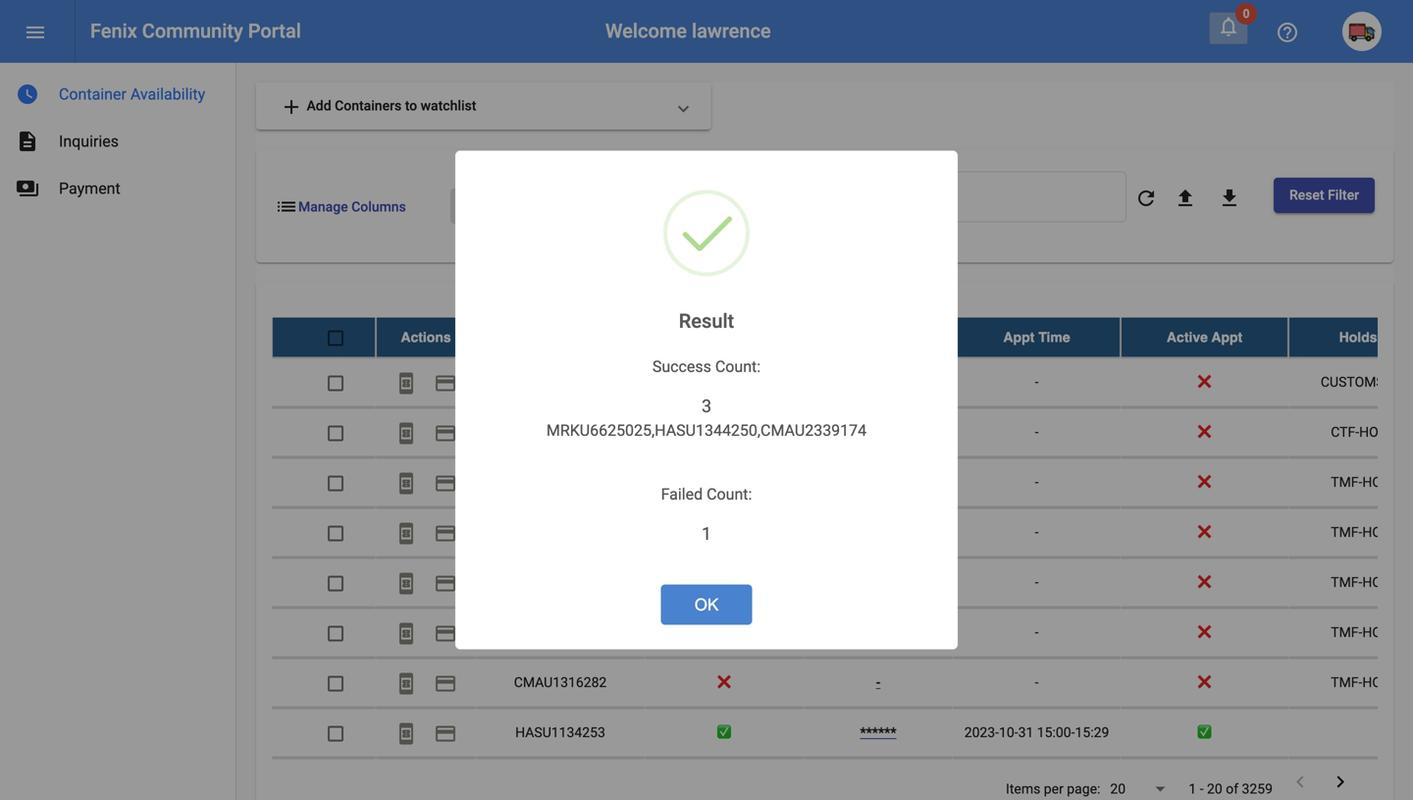 Task type: vqa. For each thing, say whether or not it's contained in the screenshot.
OK
yes



Task type: describe. For each thing, give the bounding box(es) containing it.
navigate_before
[[1289, 770, 1312, 794]]

1 book_online button from the top
[[387, 363, 426, 402]]

2 payment from the top
[[434, 421, 457, 445]]

9 row from the top
[[272, 708, 1414, 758]]

time
[[1039, 329, 1071, 345]]

container availability
[[59, 85, 205, 104]]

book_online for seventh "book_online" button from the bottom of the page
[[395, 421, 418, 445]]

3259
[[1242, 781, 1273, 797]]

3 tmf-hold,ct from the top
[[1331, 574, 1414, 590]]

4 tmf-hold,ct from the top
[[1331, 624, 1414, 641]]

Global Watchlist Filter field
[[866, 193, 1117, 208]]

no color image inside refresh button
[[1135, 186, 1158, 210]]

hold,ct for 4th "book_online" button from the top of the page
[[1363, 524, 1414, 540]]

ok button
[[661, 585, 752, 625]]

appt time
[[1004, 329, 1071, 345]]

7 row from the top
[[272, 608, 1414, 658]]

5 row from the top
[[272, 508, 1414, 558]]

6 payment from the top
[[434, 622, 457, 645]]

community
[[142, 20, 243, 43]]

count: for failed count:
[[707, 485, 752, 503]]

no color image inside file_upload button
[[1174, 186, 1197, 210]]

refresh button
[[1127, 178, 1166, 217]]

4 payment from the top
[[434, 522, 457, 545]]

1 tmf-hold,ct from the top
[[1331, 474, 1414, 490]]

crsu1435920
[[516, 424, 605, 440]]

payment
[[59, 179, 120, 198]]

items
[[1006, 781, 1041, 797]]

help_outline button
[[1268, 12, 1307, 51]]

1 ✅ from the left
[[718, 724, 731, 741]]

active
[[1167, 329, 1208, 345]]

5 book_online button from the top
[[387, 563, 426, 602]]

notifications_none
[[1217, 15, 1241, 38]]

no color image inside notifications_none popup button
[[1217, 15, 1241, 38]]

result
[[679, 310, 734, 333]]

container
[[59, 85, 127, 104]]

lawrence
[[692, 20, 771, 43]]

2 row from the top
[[272, 358, 1414, 408]]

******
[[860, 724, 897, 741]]

2023-
[[965, 724, 999, 741]]

customs,bl
[[1321, 374, 1403, 390]]

3
[[702, 396, 712, 417]]

15:00-
[[1037, 724, 1075, 741]]

reset filter button
[[1274, 178, 1375, 213]]

menu button
[[16, 12, 55, 51]]

7 book_online button from the top
[[387, 663, 426, 702]]

1 column header from the left
[[476, 318, 645, 357]]

- for 8th row from the bottom
[[1035, 424, 1039, 440]]

book_online for third "book_online" button
[[395, 472, 418, 495]]

no color image inside file_download "button"
[[1218, 186, 1242, 210]]

8 book_online button from the top
[[387, 713, 426, 752]]

help_outline
[[1276, 20, 1300, 44]]

no color image inside navigation
[[16, 82, 39, 106]]

customs,bl l
[[1321, 374, 1414, 390]]

menu
[[24, 20, 47, 44]]

no color image containing list
[[275, 195, 298, 218]]

hasu1134253
[[516, 724, 605, 741]]

failed
[[661, 485, 703, 503]]

holds
[[1340, 329, 1378, 345]]

3 row from the top
[[272, 408, 1414, 458]]

active appt
[[1167, 329, 1243, 345]]

****** link
[[860, 724, 897, 741]]

book_online for 4th "book_online" button from the top of the page
[[395, 522, 418, 545]]

list manage columns
[[275, 195, 406, 218]]

welcome
[[606, 20, 687, 43]]

row containing actions
[[272, 318, 1414, 358]]

payment button for fifth "book_online" button from the top
[[426, 563, 465, 602]]

cmau1316282
[[514, 674, 607, 691]]

payment button for third "book_online" button
[[426, 463, 465, 502]]

filter
[[1328, 187, 1360, 203]]

navigate_next button
[[1323, 769, 1359, 798]]

no color image inside navigate_before button
[[1289, 770, 1312, 794]]

no color image containing description
[[16, 130, 39, 153]]

appt inside column header
[[1212, 329, 1243, 345]]

2 tmf-hold,ct from the top
[[1331, 524, 1414, 540]]

file_download button
[[1210, 178, 1250, 217]]

6 book_online button from the top
[[387, 613, 426, 652]]

payment button for second "book_online" button from the bottom
[[426, 663, 465, 702]]

10 row from the top
[[272, 758, 1414, 800]]

count: for success count:
[[715, 357, 761, 376]]

2023-10-31 15:00-15:29
[[965, 724, 1110, 741]]

result dialog
[[455, 150, 958, 650]]

ctf-
[[1331, 424, 1360, 440]]

tmf- for fourth row from the top
[[1331, 474, 1363, 490]]

- link
[[876, 674, 881, 691]]

payment button for eighth "book_online" button
[[426, 713, 465, 752]]

refresh
[[1135, 186, 1158, 210]]

5 tmf-hold,ct from the top
[[1331, 674, 1414, 691]]

reset
[[1290, 187, 1325, 203]]

- for sixth row from the bottom of the page
[[1035, 524, 1039, 540]]

1 20 from the left
[[1111, 781, 1126, 797]]

book_online for third "book_online" button from the bottom
[[395, 622, 418, 645]]

list
[[275, 195, 298, 218]]

hold,ct for second "book_online" button from the bottom
[[1363, 674, 1414, 691]]

items per page:
[[1006, 781, 1101, 797]]

ok
[[695, 595, 719, 614]]

hold,ct for third "book_online" button from the bottom
[[1363, 624, 1414, 641]]

navigation containing watch_later
[[0, 63, 236, 212]]

8 row from the top
[[272, 658, 1414, 708]]

fenix
[[90, 20, 137, 43]]

- for fourth row from the top
[[1035, 474, 1039, 490]]



Task type: locate. For each thing, give the bounding box(es) containing it.
2 payment button from the top
[[426, 413, 465, 452]]

available?
[[690, 329, 759, 345]]

columns
[[352, 198, 406, 215]]

7 payment button from the top
[[426, 663, 465, 702]]

8 payment from the top
[[434, 722, 457, 745]]

tmf-
[[1331, 474, 1363, 490], [1331, 524, 1363, 540], [1331, 574, 1363, 590], [1331, 624, 1363, 641], [1331, 674, 1363, 691]]

1 inside the result dialog
[[702, 524, 712, 544]]

actions
[[401, 329, 451, 345]]

file_download
[[1218, 186, 1242, 210]]

1 horizontal spatial ✅
[[1198, 724, 1212, 741]]

tmf- for 6th row
[[1331, 574, 1363, 590]]

navigate_before button
[[1283, 769, 1318, 798]]

no color image containing file_upload
[[1174, 186, 1197, 210]]

1 horizontal spatial 20
[[1207, 781, 1223, 797]]

no color image containing menu
[[24, 20, 47, 44]]

1 book_online from the top
[[395, 371, 418, 395]]

1 appt from the left
[[1004, 329, 1035, 345]]

file_upload
[[1174, 186, 1197, 210]]

description
[[16, 130, 39, 153]]

count:
[[715, 357, 761, 376], [707, 485, 752, 503]]

row
[[272, 318, 1414, 358], [272, 358, 1414, 408], [272, 408, 1414, 458], [272, 458, 1414, 508], [272, 508, 1414, 558], [272, 558, 1414, 608], [272, 608, 1414, 658], [272, 658, 1414, 708], [272, 708, 1414, 758], [272, 758, 1414, 800]]

0 vertical spatial count:
[[715, 357, 761, 376]]

3 hold,ct from the top
[[1363, 574, 1414, 590]]

grid
[[272, 318, 1414, 800]]

payment button for third "book_online" button from the bottom
[[426, 613, 465, 652]]

10-
[[999, 724, 1019, 741]]

active appt column header
[[1121, 318, 1289, 357]]

- for fourth row from the bottom
[[1035, 624, 1039, 641]]

- for second row
[[1035, 374, 1039, 390]]

1 payment from the top
[[434, 371, 457, 395]]

success
[[653, 357, 712, 376]]

1 for 1 - 20 of 3259
[[1189, 781, 1197, 797]]

no color image containing navigate_next
[[1329, 770, 1353, 794]]

0 horizontal spatial ✅
[[718, 724, 731, 741]]

no color image
[[16, 82, 39, 106], [1135, 186, 1158, 210], [1174, 186, 1197, 210], [275, 195, 298, 218], [395, 371, 418, 395], [395, 421, 418, 445], [434, 472, 457, 495], [434, 522, 457, 545], [395, 572, 418, 595], [395, 622, 418, 645], [434, 622, 457, 645], [395, 672, 418, 695], [1329, 770, 1353, 794]]

0 horizontal spatial 1
[[702, 524, 712, 544]]

appt right "active"
[[1212, 329, 1243, 345]]

payment button for 1st "book_online" button from the top of the page
[[426, 363, 465, 402]]

watch_later
[[16, 82, 39, 106]]

no color image containing refresh
[[1135, 186, 1158, 210]]

4 payment button from the top
[[426, 513, 465, 552]]

1 down failed count:
[[702, 524, 712, 544]]

6 payment button from the top
[[426, 613, 465, 652]]

1 for 1
[[702, 524, 712, 544]]

book_online for second "book_online" button from the bottom
[[395, 672, 418, 695]]

1 hold,ct from the top
[[1363, 474, 1414, 490]]

appt time column header
[[953, 318, 1121, 357]]

1 left of
[[1189, 781, 1197, 797]]

payment
[[434, 371, 457, 395], [434, 421, 457, 445], [434, 472, 457, 495], [434, 522, 457, 545], [434, 572, 457, 595], [434, 622, 457, 645], [434, 672, 457, 695], [434, 722, 457, 745]]

book_online for 1st "book_online" button from the top of the page
[[395, 371, 418, 395]]

5 payment from the top
[[434, 572, 457, 595]]

actions column header
[[376, 318, 476, 357]]

1 payment button from the top
[[426, 363, 465, 402]]

- for eighth row from the top of the page
[[1035, 674, 1039, 691]]

payment button for 4th "book_online" button from the top of the page
[[426, 513, 465, 552]]

2 tmf- from the top
[[1331, 524, 1363, 540]]

hold,ct
[[1363, 474, 1414, 490], [1363, 524, 1414, 540], [1363, 574, 1414, 590], [1363, 624, 1414, 641], [1363, 674, 1414, 691]]

1 tmf- from the top
[[1331, 474, 1363, 490]]

20 right page:
[[1111, 781, 1126, 797]]

2 column header from the left
[[804, 318, 953, 357]]

3 payment button from the top
[[426, 463, 465, 502]]

mrku6625025,hasu1344250,cmau2339174
[[547, 421, 867, 440]]

available? column header
[[645, 318, 804, 357]]

appt left time
[[1004, 329, 1035, 345]]

failed count:
[[661, 485, 752, 503]]

6 row from the top
[[272, 558, 1414, 608]]

5 payment button from the top
[[426, 563, 465, 602]]

inquiries
[[59, 132, 119, 151]]

4 row from the top
[[272, 458, 1414, 508]]

4 tmf- from the top
[[1331, 624, 1363, 641]]

payment button
[[426, 363, 465, 402], [426, 413, 465, 452], [426, 463, 465, 502], [426, 513, 465, 552], [426, 563, 465, 602], [426, 613, 465, 652], [426, 663, 465, 702], [426, 713, 465, 752]]

success count:
[[653, 357, 761, 376]]

page:
[[1067, 781, 1101, 797]]

1 horizontal spatial column header
[[804, 318, 953, 357]]

5 hold,ct from the top
[[1363, 674, 1414, 691]]

1 row from the top
[[272, 318, 1414, 358]]

grid containing book_online
[[272, 318, 1414, 800]]

4 book_online from the top
[[395, 522, 418, 545]]

8 book_online from the top
[[395, 722, 418, 745]]

tmf-hold,ct
[[1331, 474, 1414, 490], [1331, 524, 1414, 540], [1331, 574, 1414, 590], [1331, 624, 1414, 641], [1331, 674, 1414, 691]]

hold,ct for third "book_online" button
[[1363, 474, 1414, 490]]

6 book_online from the top
[[395, 622, 418, 645]]

0 horizontal spatial appt
[[1004, 329, 1035, 345]]

31
[[1019, 724, 1034, 741]]

1
[[702, 524, 712, 544], [1189, 781, 1197, 797]]

2 ✅ from the left
[[1198, 724, 1212, 741]]

no color image inside help_outline popup button
[[1276, 20, 1300, 44]]

2 20 from the left
[[1207, 781, 1223, 797]]

20
[[1111, 781, 1126, 797], [1207, 781, 1223, 797]]

ctf-hold,tm
[[1331, 424, 1414, 440]]

❌
[[1198, 374, 1212, 390], [718, 424, 731, 440], [1198, 424, 1212, 440], [718, 474, 731, 490], [1198, 474, 1212, 490], [1198, 524, 1212, 540], [718, 574, 731, 590], [1198, 574, 1212, 590], [718, 624, 731, 641], [1198, 624, 1212, 641], [718, 674, 731, 691], [1198, 674, 1212, 691]]

0 horizontal spatial column header
[[476, 318, 645, 357]]

per
[[1044, 781, 1064, 797]]

book_online
[[395, 371, 418, 395], [395, 421, 418, 445], [395, 472, 418, 495], [395, 522, 418, 545], [395, 572, 418, 595], [395, 622, 418, 645], [395, 672, 418, 695], [395, 722, 418, 745]]

no color image containing notifications_none
[[1217, 15, 1241, 38]]

3 mrku6625025,hasu1344250,cmau2339174
[[547, 396, 867, 440]]

4 book_online button from the top
[[387, 513, 426, 552]]

5 book_online from the top
[[395, 572, 418, 595]]

tmf- for sixth row from the bottom of the page
[[1331, 524, 1363, 540]]

count: down available?
[[715, 357, 761, 376]]

20 left of
[[1207, 781, 1223, 797]]

holds column header
[[1289, 318, 1414, 357]]

navigate_next
[[1329, 770, 1353, 794]]

7 book_online from the top
[[395, 672, 418, 695]]

15:29
[[1075, 724, 1110, 741]]

book_online for fifth "book_online" button from the top
[[395, 572, 418, 595]]

no color image inside navigate_next button
[[1329, 770, 1353, 794]]

2 appt from the left
[[1212, 329, 1243, 345]]

no color image
[[1217, 15, 1241, 38], [24, 20, 47, 44], [1276, 20, 1300, 44], [16, 130, 39, 153], [16, 177, 39, 200], [1218, 186, 1242, 210], [434, 371, 457, 395], [434, 421, 457, 445], [395, 472, 418, 495], [395, 522, 418, 545], [434, 572, 457, 595], [434, 672, 457, 695], [395, 722, 418, 745], [434, 722, 457, 745], [1289, 770, 1312, 794]]

notifications_none button
[[1209, 12, 1249, 45]]

1 horizontal spatial appt
[[1212, 329, 1243, 345]]

book_online for eighth "book_online" button
[[395, 722, 418, 745]]

✅
[[718, 724, 731, 741], [1198, 724, 1212, 741]]

-
[[1035, 374, 1039, 390], [1035, 424, 1039, 440], [1035, 474, 1039, 490], [1035, 524, 1039, 540], [1035, 574, 1039, 590], [1035, 624, 1039, 641], [876, 674, 881, 691], [1035, 674, 1039, 691], [1200, 781, 1204, 797]]

manage
[[298, 198, 348, 215]]

3 book_online button from the top
[[387, 463, 426, 502]]

payments
[[16, 177, 39, 200]]

portal
[[248, 20, 301, 43]]

l
[[1407, 374, 1414, 390]]

tmf- for fourth row from the bottom
[[1331, 624, 1363, 641]]

payment button for seventh "book_online" button from the bottom of the page
[[426, 413, 465, 452]]

reset filter
[[1290, 187, 1360, 203]]

column header
[[476, 318, 645, 357], [804, 318, 953, 357]]

3 book_online from the top
[[395, 472, 418, 495]]

of
[[1226, 781, 1239, 797]]

file_upload button
[[1166, 178, 1205, 217]]

availability
[[130, 85, 205, 104]]

tmf- for eighth row from the top of the page
[[1331, 674, 1363, 691]]

cell
[[476, 358, 645, 407], [645, 358, 804, 407], [804, 358, 953, 407], [804, 408, 953, 457], [476, 458, 645, 507], [804, 458, 953, 507], [476, 508, 645, 557], [645, 508, 804, 557], [804, 508, 953, 557], [476, 558, 645, 607], [804, 558, 953, 607], [476, 608, 645, 657], [804, 608, 953, 657], [1289, 708, 1414, 757], [272, 758, 376, 800], [376, 758, 476, 800], [476, 758, 645, 800], [645, 758, 804, 800], [804, 758, 953, 800], [953, 758, 1121, 800], [1121, 758, 1289, 800], [1289, 758, 1414, 800]]

- for 6th row
[[1035, 574, 1039, 590]]

1 vertical spatial count:
[[707, 485, 752, 503]]

2 book_online from the top
[[395, 421, 418, 445]]

hold,tm
[[1360, 424, 1414, 440]]

0 vertical spatial 1
[[702, 524, 712, 544]]

no color image containing payments
[[16, 177, 39, 200]]

5 tmf- from the top
[[1331, 674, 1363, 691]]

fenix community portal
[[90, 20, 301, 43]]

2 hold,ct from the top
[[1363, 524, 1414, 540]]

3 tmf- from the top
[[1331, 574, 1363, 590]]

no color image inside menu button
[[24, 20, 47, 44]]

1 vertical spatial 1
[[1189, 781, 1197, 797]]

1 horizontal spatial 1
[[1189, 781, 1197, 797]]

book_online button
[[387, 363, 426, 402], [387, 413, 426, 452], [387, 463, 426, 502], [387, 513, 426, 552], [387, 563, 426, 602], [387, 613, 426, 652], [387, 663, 426, 702], [387, 713, 426, 752]]

1 - 20 of 3259
[[1189, 781, 1273, 797]]

3 payment from the top
[[434, 472, 457, 495]]

4 hold,ct from the top
[[1363, 624, 1414, 641]]

count: right failed
[[707, 485, 752, 503]]

navigation
[[0, 63, 236, 212]]

7 payment from the top
[[434, 672, 457, 695]]

no color image containing help_outline
[[1276, 20, 1300, 44]]

2 book_online button from the top
[[387, 413, 426, 452]]

no color image containing watch_later
[[16, 82, 39, 106]]

hold,ct for fifth "book_online" button from the top
[[1363, 574, 1414, 590]]

appt
[[1004, 329, 1035, 345], [1212, 329, 1243, 345]]

appt inside column header
[[1004, 329, 1035, 345]]

0 horizontal spatial 20
[[1111, 781, 1126, 797]]

8 payment button from the top
[[426, 713, 465, 752]]

welcome lawrence
[[606, 20, 771, 43]]

no color image containing navigate_before
[[1289, 770, 1312, 794]]

no color image containing file_download
[[1218, 186, 1242, 210]]



